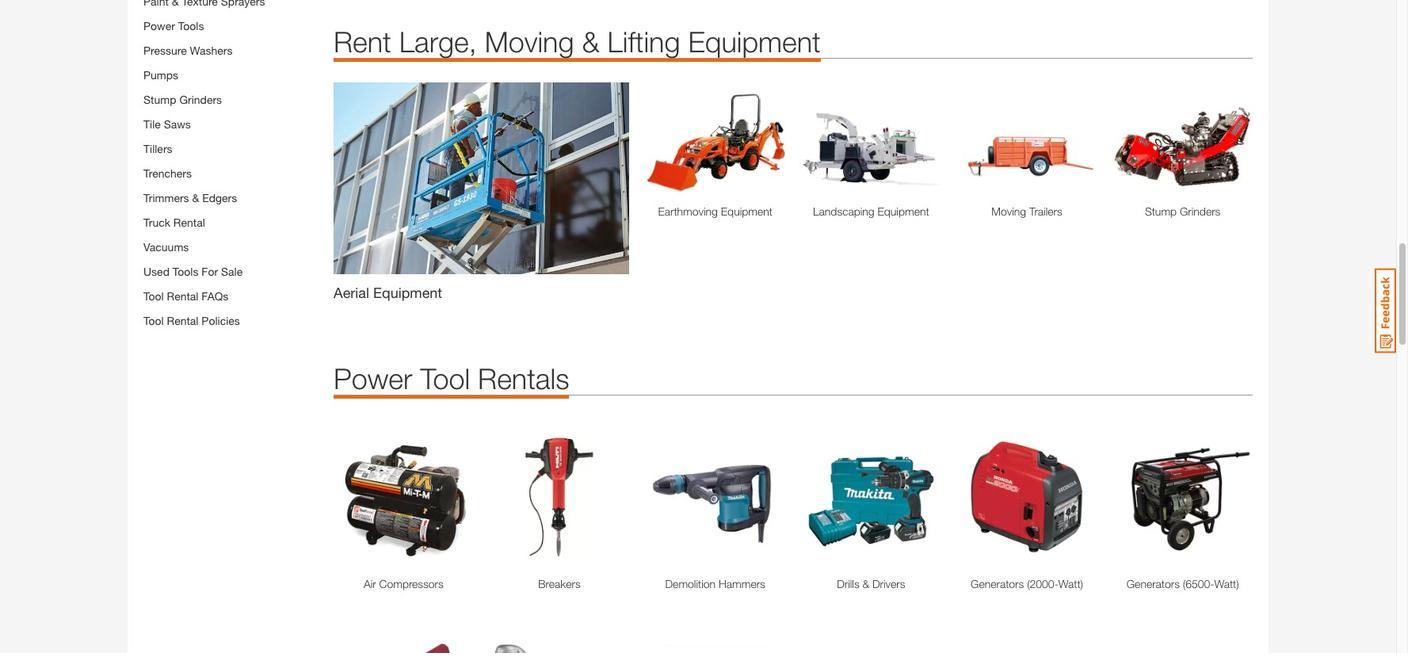 Task type: vqa. For each thing, say whether or not it's contained in the screenshot.
REQUIRES HARDWIRED INSTALLATION AND WIFI CONNECTION FOR AROUND-THE-CLOCK POWER AND PEACE OF MIND.
no



Task type: locate. For each thing, give the bounding box(es) containing it.
truck rental link
[[143, 216, 205, 229]]

power tool rentals
[[334, 361, 569, 395]]

2 generators from the left
[[1127, 577, 1180, 590]]

0 horizontal spatial stump grinders link
[[143, 93, 222, 106]]

0 horizontal spatial moving
[[485, 24, 574, 58]]

tile saws link
[[143, 118, 191, 131]]

air compressors
[[364, 577, 444, 590]]

faqs
[[202, 290, 229, 303]]

0 horizontal spatial stump
[[143, 93, 176, 106]]

1 vertical spatial tools
[[173, 265, 199, 278]]

watt) for (6500-
[[1215, 577, 1239, 590]]

tools
[[178, 19, 204, 33], [173, 265, 199, 278]]

drivers
[[873, 577, 906, 590]]

1 horizontal spatial generators
[[1127, 577, 1180, 590]]

power tools
[[143, 19, 204, 33]]

1 horizontal spatial moving
[[992, 205, 1026, 218]]

0 horizontal spatial stump grinders
[[143, 93, 222, 106]]

rent generators (2000-watts) image
[[957, 427, 1097, 567]]

1 vertical spatial grinders
[[1180, 205, 1221, 218]]

0 horizontal spatial grinders
[[179, 93, 222, 106]]

tool down used
[[143, 290, 164, 303]]

(6500-
[[1183, 577, 1215, 590]]

tool for tool rental policies
[[143, 314, 164, 328]]

rent generators (6500 watts) image
[[1113, 427, 1253, 567]]

rent stump grinders image
[[1113, 90, 1253, 195]]

& left lifting
[[582, 24, 600, 58]]

generators
[[971, 577, 1024, 590], [1127, 577, 1180, 590]]

stump for topmost stump grinders link
[[143, 93, 176, 106]]

tool rental faqs link
[[143, 290, 229, 303]]

trimmers & edgers link
[[143, 191, 237, 205]]

moving
[[485, 24, 574, 58], [992, 205, 1026, 218]]

breakers
[[538, 577, 581, 590]]

generators for generators (2000-watt)
[[971, 577, 1024, 590]]

1 vertical spatial stump
[[1145, 205, 1177, 218]]

rental down tool rental faqs "link"
[[167, 314, 199, 328]]

air compressors link
[[334, 575, 474, 592]]

truck
[[143, 216, 170, 229]]

large,
[[399, 24, 477, 58]]

trimmers & edgers
[[143, 191, 237, 205]]

tools for power
[[178, 19, 204, 33]]

tool
[[143, 290, 164, 303], [143, 314, 164, 328], [420, 361, 470, 395]]

equipment
[[688, 24, 821, 58], [721, 205, 773, 218], [878, 205, 929, 218], [373, 284, 442, 301]]

tillers
[[143, 142, 172, 156]]

0 vertical spatial moving
[[485, 24, 574, 58]]

& right drills
[[863, 577, 870, 590]]

generators (2000-watt) link
[[957, 575, 1097, 592]]

0 vertical spatial rental
[[173, 216, 205, 229]]

1 watt) from the left
[[1059, 577, 1083, 590]]

&
[[582, 24, 600, 58], [192, 191, 199, 205], [863, 577, 870, 590]]

rental for truck rental
[[173, 216, 205, 229]]

0 vertical spatial tool
[[143, 290, 164, 303]]

tools up pressure washers link
[[178, 19, 204, 33]]

(2000-
[[1027, 577, 1059, 590]]

aerial equipment link
[[334, 82, 630, 304]]

1 horizontal spatial stump grinders
[[1145, 205, 1221, 218]]

rent nailers image
[[490, 631, 630, 653]]

rentals
[[478, 361, 569, 395]]

1 vertical spatial stump grinders
[[1145, 205, 1221, 218]]

stump grinders down "rent stump grinders" image
[[1145, 205, 1221, 218]]

stump grinders link
[[143, 93, 222, 106], [1113, 203, 1253, 220]]

1 vertical spatial power
[[334, 361, 412, 395]]

0 vertical spatial &
[[582, 24, 600, 58]]

1 vertical spatial rental
[[167, 290, 199, 303]]

grinders down "rent stump grinders" image
[[1180, 205, 1221, 218]]

1 generators from the left
[[971, 577, 1024, 590]]

grinders inside stump grinders link
[[1180, 205, 1221, 218]]

2 vertical spatial &
[[863, 577, 870, 590]]

tool for tool rental faqs
[[143, 290, 164, 303]]

0 horizontal spatial &
[[192, 191, 199, 205]]

rental up tool rental policies link
[[167, 290, 199, 303]]

moving trailers link
[[957, 203, 1097, 220]]

policies
[[202, 314, 240, 328]]

0 horizontal spatial watt)
[[1059, 577, 1083, 590]]

power
[[143, 19, 175, 33], [334, 361, 412, 395]]

1 horizontal spatial stump grinders link
[[1113, 203, 1253, 220]]

rent moving trailers image
[[957, 90, 1097, 195]]

1 horizontal spatial grinders
[[1180, 205, 1221, 218]]

pumps link
[[143, 68, 178, 82]]

0 vertical spatial power
[[143, 19, 175, 33]]

sale
[[221, 265, 243, 278]]

hammers
[[719, 577, 765, 590]]

grinders for topmost stump grinders link
[[179, 93, 222, 106]]

2 watt) from the left
[[1215, 577, 1239, 590]]

rental
[[173, 216, 205, 229], [167, 290, 199, 303], [167, 314, 199, 328]]

stump inside stump grinders link
[[1145, 205, 1177, 218]]

0 vertical spatial stump
[[143, 93, 176, 106]]

demolition
[[665, 577, 716, 590]]

stump down pumps in the left top of the page
[[143, 93, 176, 106]]

stump grinders up saws
[[143, 93, 222, 106]]

stump grinders
[[143, 93, 222, 106], [1145, 205, 1221, 218]]

2 vertical spatial rental
[[167, 314, 199, 328]]

1 horizontal spatial power
[[334, 361, 412, 395]]

generators left (2000-
[[971, 577, 1024, 590]]

stump for bottommost stump grinders link
[[1145, 205, 1177, 218]]

& left edgers
[[192, 191, 199, 205]]

landscaping
[[813, 205, 875, 218]]

stump down "rent stump grinders" image
[[1145, 205, 1177, 218]]

rent large, moving & lifting equipment
[[334, 24, 821, 58]]

drills
[[837, 577, 860, 590]]

feedback link image
[[1375, 268, 1397, 353]]

power for power tools
[[143, 19, 175, 33]]

0 vertical spatial grinders
[[179, 93, 222, 106]]

tool down the tool rental faqs
[[143, 314, 164, 328]]

0 vertical spatial stump grinders
[[143, 93, 222, 106]]

2 horizontal spatial &
[[863, 577, 870, 590]]

1 vertical spatial &
[[192, 191, 199, 205]]

used tools for sale link
[[143, 265, 243, 278]]

0 horizontal spatial power
[[143, 19, 175, 33]]

0 horizontal spatial generators
[[971, 577, 1024, 590]]

for
[[202, 265, 218, 278]]

stump
[[143, 93, 176, 106], [1145, 205, 1177, 218]]

1 horizontal spatial &
[[582, 24, 600, 58]]

0 vertical spatial tools
[[178, 19, 204, 33]]

edgers
[[202, 191, 237, 205]]

rent drills & drivers image
[[801, 427, 941, 567]]

stump grinders link up saws
[[143, 93, 222, 106]]

generators left the (6500- at bottom
[[1127, 577, 1180, 590]]

drills & drivers
[[837, 577, 906, 590]]

1 vertical spatial tool
[[143, 314, 164, 328]]

grinders up saws
[[179, 93, 222, 106]]

compressors
[[379, 577, 444, 590]]

tools left for
[[173, 265, 199, 278]]

watt) for (2000-
[[1059, 577, 1083, 590]]

stump grinders link down "rent stump grinders" image
[[1113, 203, 1253, 220]]

equipment for landscaping equipment
[[878, 205, 929, 218]]

rent demolition hammers image
[[645, 427, 785, 567]]

drills & drivers link
[[801, 575, 941, 592]]

1 vertical spatial moving
[[992, 205, 1026, 218]]

rent earthmoving equipment image
[[645, 90, 785, 195]]

grinders
[[179, 93, 222, 106], [1180, 205, 1221, 218]]

rental down trimmers & edgers link
[[173, 216, 205, 229]]

tool left rentals
[[420, 361, 470, 395]]

moving trailers
[[992, 205, 1063, 218]]

watt)
[[1059, 577, 1083, 590], [1215, 577, 1239, 590]]

1 horizontal spatial watt)
[[1215, 577, 1239, 590]]

demolition hammers link
[[645, 575, 785, 592]]

1 horizontal spatial stump
[[1145, 205, 1177, 218]]



Task type: describe. For each thing, give the bounding box(es) containing it.
power tools link
[[143, 19, 204, 33]]

tools for used
[[173, 265, 199, 278]]

tillers link
[[143, 142, 172, 156]]

power for power tool rentals
[[334, 361, 412, 395]]

rent paint sprayers image
[[645, 631, 785, 653]]

rent
[[334, 24, 391, 58]]

generators (6500-watt) link
[[1113, 575, 1253, 592]]

vacuums
[[143, 240, 189, 254]]

0 vertical spatial stump grinders link
[[143, 93, 222, 106]]

used
[[143, 265, 170, 278]]

tool rental faqs
[[143, 290, 229, 303]]

demolition hammers
[[665, 577, 765, 590]]

landscaping equipment link
[[801, 203, 941, 220]]

rental for tool rental faqs
[[167, 290, 199, 303]]

pressure washers link
[[143, 44, 233, 57]]

tile saws
[[143, 118, 191, 131]]

pressure washers
[[143, 44, 233, 57]]

rent breakers image
[[490, 427, 630, 567]]

& for drills & drivers
[[863, 577, 870, 590]]

earthmoving
[[658, 205, 718, 218]]

trailers
[[1029, 205, 1063, 218]]

1 vertical spatial stump grinders link
[[1113, 203, 1253, 220]]

trenchers
[[143, 167, 192, 180]]

rental for tool rental policies
[[167, 314, 199, 328]]

used tools for sale
[[143, 265, 243, 278]]

generators for generators (6500-watt)
[[1127, 577, 1180, 590]]

earthmoving equipment
[[658, 205, 773, 218]]

rent aerial equipment image
[[334, 82, 630, 274]]

2 vertical spatial tool
[[420, 361, 470, 395]]

saws
[[164, 118, 191, 131]]

rent air compressors image
[[334, 427, 474, 567]]

rent landscaping equipment image
[[801, 90, 941, 195]]

aerial equipment
[[334, 284, 442, 301]]

breakers link
[[490, 575, 630, 592]]

generators (6500-watt)
[[1127, 577, 1239, 590]]

& for trimmers & edgers
[[192, 191, 199, 205]]

washers
[[190, 44, 233, 57]]

equipment for aerial equipment
[[373, 284, 442, 301]]

tool rental policies link
[[143, 314, 240, 328]]

pressure
[[143, 44, 187, 57]]

aerial
[[334, 284, 369, 301]]

air
[[364, 577, 376, 590]]

landscaping equipment
[[813, 205, 929, 218]]

grinders for bottommost stump grinders link
[[1180, 205, 1221, 218]]

equipment for earthmoving equipment
[[721, 205, 773, 218]]

trimmers
[[143, 191, 189, 205]]

stump grinders for topmost stump grinders link
[[143, 93, 222, 106]]

generators (2000-watt)
[[971, 577, 1083, 590]]

truck rental
[[143, 216, 205, 229]]

trenchers link
[[143, 167, 192, 180]]

tile
[[143, 118, 161, 131]]

vacuums link
[[143, 240, 189, 254]]

rent handheld sanders image
[[334, 631, 474, 653]]

pumps
[[143, 68, 178, 82]]

earthmoving equipment link
[[645, 203, 785, 220]]

lifting
[[607, 24, 680, 58]]

stump grinders for bottommost stump grinders link
[[1145, 205, 1221, 218]]

tool rental policies
[[143, 314, 240, 328]]



